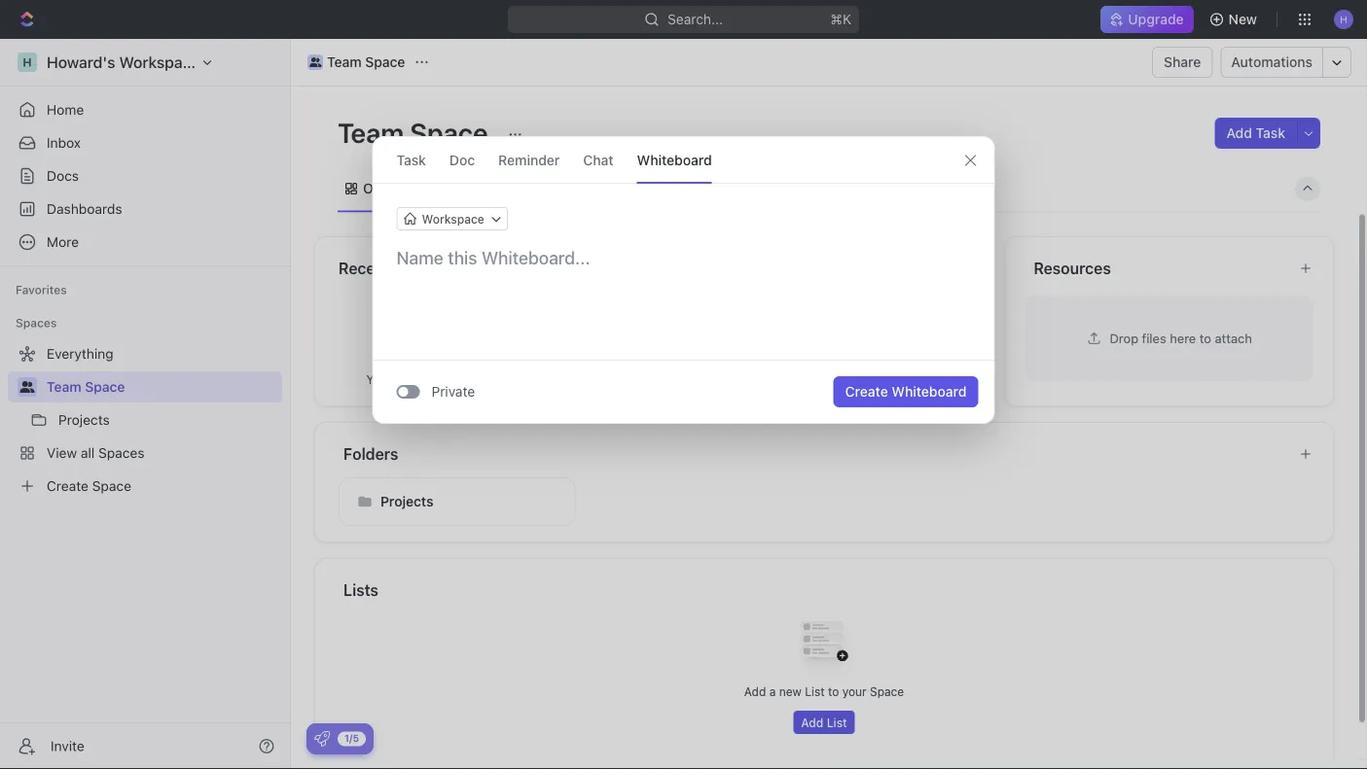 Task type: describe. For each thing, give the bounding box(es) containing it.
add for add task
[[1227, 125, 1252, 141]]

0 vertical spatial whiteboard
[[637, 152, 712, 168]]

2 horizontal spatial to
[[1200, 331, 1211, 345]]

overview link
[[359, 175, 423, 202]]

task inside dialog
[[397, 152, 426, 168]]

inbox link
[[8, 127, 282, 159]]

whiteboard inside button
[[892, 384, 967, 400]]

space right user group icon
[[365, 54, 405, 70]]

overview
[[363, 181, 423, 197]]

files
[[1142, 331, 1166, 345]]

any
[[807, 373, 827, 386]]

space inside tree
[[85, 379, 125, 395]]

dialog containing task
[[372, 136, 995, 424]]

list link
[[529, 175, 557, 202]]

projects button
[[339, 477, 576, 526]]

table
[[758, 181, 793, 197]]

home link
[[8, 94, 282, 126]]

add list
[[801, 716, 847, 729]]

chat
[[583, 152, 614, 168]]

projects
[[380, 493, 433, 509]]

onboarding checklist button element
[[314, 732, 330, 747]]

team space link inside tree
[[47, 372, 278, 403]]

onboarding checklist button image
[[314, 732, 330, 747]]

add list button
[[793, 711, 855, 734]]

lists
[[343, 581, 378, 599]]

⌘k
[[830, 11, 852, 27]]

workspace
[[422, 212, 484, 226]]

1 horizontal spatial to
[[861, 373, 872, 386]]

board link
[[455, 175, 497, 202]]

1 vertical spatial docs
[[830, 373, 858, 386]]

add for add a new list to your space
[[744, 685, 766, 698]]

attach
[[1215, 331, 1252, 345]]

resources
[[1034, 259, 1111, 277]]

doc button
[[449, 137, 475, 183]]

user group image
[[20, 381, 35, 393]]

haven't
[[726, 373, 766, 386]]

workspace button
[[397, 207, 508, 231]]

create whiteboard
[[845, 384, 967, 400]]

create
[[845, 384, 888, 400]]

upgrade link
[[1101, 6, 1194, 33]]

dashboards
[[47, 201, 122, 217]]

0 vertical spatial team space
[[327, 54, 405, 70]]

calendar
[[593, 181, 651, 197]]

your
[[366, 373, 391, 386]]

dashboards link
[[8, 194, 282, 225]]

space up doc
[[410, 116, 488, 148]]

reminder button
[[498, 137, 560, 183]]

Name this Whiteboard... field
[[373, 246, 994, 270]]

your
[[842, 685, 867, 698]]

0 vertical spatial team
[[327, 54, 362, 70]]

0 vertical spatial list
[[533, 181, 557, 197]]

inbox
[[47, 135, 81, 151]]

task button
[[397, 137, 426, 183]]

private
[[432, 384, 475, 400]]

resources button
[[1033, 256, 1284, 280]]

a
[[769, 685, 776, 698]]

new
[[779, 685, 802, 698]]

favorites
[[16, 283, 67, 297]]

new button
[[1201, 4, 1269, 35]]

sidebar navigation
[[0, 39, 291, 770]]

search...
[[668, 11, 723, 27]]

1/5
[[344, 733, 359, 744]]



Task type: vqa. For each thing, say whether or not it's contained in the screenshot.
TEAM SPACE link to the bottom
yes



Task type: locate. For each thing, give the bounding box(es) containing it.
0 vertical spatial to
[[1200, 331, 1211, 345]]

list right new
[[805, 685, 825, 698]]

no most used docs image
[[785, 294, 863, 372]]

docs down inbox in the top left of the page
[[47, 168, 79, 184]]

your recent opened items will show here.
[[366, 373, 592, 386]]

1 horizontal spatial task
[[1256, 125, 1285, 141]]

add task button
[[1215, 118, 1297, 149]]

list
[[533, 181, 557, 197], [805, 685, 825, 698], [827, 716, 847, 729]]

folders
[[343, 445, 398, 463]]

team space up doc
[[338, 116, 494, 148]]

list inside button
[[827, 716, 847, 729]]

add for add list
[[801, 716, 824, 729]]

lists button
[[343, 579, 1311, 602]]

docs inside sidebar navigation
[[47, 168, 79, 184]]

spaces
[[16, 316, 57, 330]]

team space link
[[303, 51, 410, 74], [47, 372, 278, 403]]

you haven't added any docs to this location.
[[702, 373, 946, 386]]

share button
[[1152, 47, 1213, 78]]

0 horizontal spatial list
[[533, 181, 557, 197]]

docs
[[47, 168, 79, 184], [830, 373, 858, 386]]

task down automations button
[[1256, 125, 1285, 141]]

calendar link
[[589, 175, 651, 202]]

drop files here to attach
[[1110, 331, 1252, 345]]

gantt link
[[683, 175, 722, 202]]

add inside button
[[801, 716, 824, 729]]

here.
[[564, 373, 592, 386]]

1 vertical spatial list
[[805, 685, 825, 698]]

2 horizontal spatial add
[[1227, 125, 1252, 141]]

this
[[876, 373, 896, 386]]

reminder
[[498, 152, 560, 168]]

whiteboard button
[[637, 137, 712, 183]]

0 horizontal spatial docs
[[47, 168, 79, 184]]

1 vertical spatial to
[[861, 373, 872, 386]]

1 vertical spatial team space
[[338, 116, 494, 148]]

task
[[1256, 125, 1285, 141], [397, 152, 426, 168]]

0 vertical spatial task
[[1256, 125, 1285, 141]]

team space inside tree
[[47, 379, 125, 395]]

will
[[511, 373, 529, 386]]

no lists icon. image
[[785, 606, 863, 684]]

create whiteboard button
[[834, 377, 978, 408]]

0 horizontal spatial team space link
[[47, 372, 278, 403]]

here
[[1170, 331, 1196, 345]]

team space right user group icon
[[327, 54, 405, 70]]

whiteboard
[[637, 152, 712, 168], [892, 384, 967, 400]]

team right user group icon
[[327, 54, 362, 70]]

to left this
[[861, 373, 872, 386]]

2 horizontal spatial list
[[827, 716, 847, 729]]

you
[[702, 373, 723, 386]]

team space
[[327, 54, 405, 70], [338, 116, 494, 148], [47, 379, 125, 395]]

1 vertical spatial add
[[744, 685, 766, 698]]

space right user group image
[[85, 379, 125, 395]]

1 horizontal spatial list
[[805, 685, 825, 698]]

1 horizontal spatial team space link
[[303, 51, 410, 74]]

new
[[1229, 11, 1257, 27]]

2 vertical spatial to
[[828, 685, 839, 698]]

1 horizontal spatial docs
[[830, 373, 858, 386]]

2 vertical spatial list
[[827, 716, 847, 729]]

workspace button
[[397, 207, 508, 231]]

0 horizontal spatial whiteboard
[[637, 152, 712, 168]]

0 vertical spatial add
[[1227, 125, 1252, 141]]

added
[[769, 373, 804, 386]]

docs link
[[8, 161, 282, 192]]

to right the here
[[1200, 331, 1211, 345]]

1 horizontal spatial add
[[801, 716, 824, 729]]

team
[[327, 54, 362, 70], [338, 116, 404, 148], [47, 379, 81, 395]]

2 vertical spatial add
[[801, 716, 824, 729]]

1 horizontal spatial whiteboard
[[892, 384, 967, 400]]

drop
[[1110, 331, 1139, 345]]

add down automations button
[[1227, 125, 1252, 141]]

add a new list to your space
[[744, 685, 904, 698]]

0 horizontal spatial add
[[744, 685, 766, 698]]

add inside 'button'
[[1227, 125, 1252, 141]]

automations
[[1231, 54, 1313, 70]]

2 vertical spatial team space
[[47, 379, 125, 395]]

1 vertical spatial team space link
[[47, 372, 278, 403]]

add down add a new list to your space
[[801, 716, 824, 729]]

1 vertical spatial team
[[338, 116, 404, 148]]

items
[[478, 373, 508, 386]]

team up the overview link
[[338, 116, 404, 148]]

docs right any
[[830, 373, 858, 386]]

0 horizontal spatial to
[[828, 685, 839, 698]]

0 vertical spatial team space link
[[303, 51, 410, 74]]

folders button
[[343, 442, 1284, 466]]

no recent items image
[[440, 294, 518, 372]]

gantt
[[687, 181, 722, 197]]

invite
[[51, 739, 84, 755]]

team inside tree
[[47, 379, 81, 395]]

location.
[[899, 373, 946, 386]]

space
[[365, 54, 405, 70], [410, 116, 488, 148], [85, 379, 125, 395], [870, 685, 904, 698]]

add
[[1227, 125, 1252, 141], [744, 685, 766, 698], [801, 716, 824, 729]]

to
[[1200, 331, 1211, 345], [861, 373, 872, 386], [828, 685, 839, 698]]

2 vertical spatial team
[[47, 379, 81, 395]]

add task
[[1227, 125, 1285, 141]]

automations button
[[1222, 48, 1322, 77]]

team space tree
[[8, 339, 282, 502]]

list down add a new list to your space
[[827, 716, 847, 729]]

show
[[532, 373, 561, 386]]

board
[[459, 181, 497, 197]]

team space right user group image
[[47, 379, 125, 395]]

space right your
[[870, 685, 904, 698]]

recent
[[394, 373, 430, 386]]

whiteboard up gantt link
[[637, 152, 712, 168]]

0 vertical spatial docs
[[47, 168, 79, 184]]

1 vertical spatial task
[[397, 152, 426, 168]]

doc
[[449, 152, 475, 168]]

favorites button
[[8, 278, 75, 302]]

add left a
[[744, 685, 766, 698]]

team right user group image
[[47, 379, 81, 395]]

user group image
[[309, 57, 321, 67]]

list down reminder
[[533, 181, 557, 197]]

1 vertical spatial whiteboard
[[892, 384, 967, 400]]

upgrade
[[1128, 11, 1184, 27]]

home
[[47, 102, 84, 118]]

0 horizontal spatial task
[[397, 152, 426, 168]]

recent
[[339, 259, 390, 277]]

share
[[1164, 54, 1201, 70]]

task inside 'button'
[[1256, 125, 1285, 141]]

dialog
[[372, 136, 995, 424]]

chat button
[[583, 137, 614, 183]]

task up overview on the top left of page
[[397, 152, 426, 168]]

to left your
[[828, 685, 839, 698]]

opened
[[433, 373, 474, 386]]

table link
[[754, 175, 793, 202]]

whiteboard right create
[[892, 384, 967, 400]]



